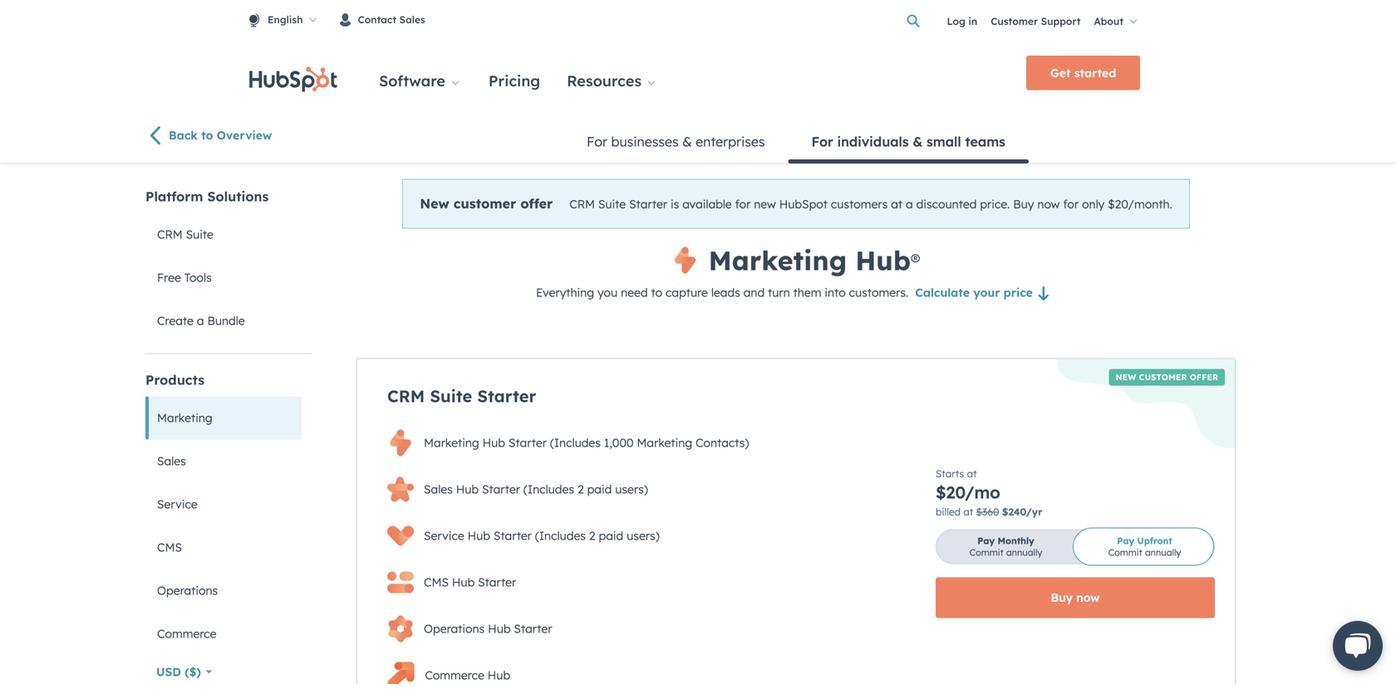 Task type: locate. For each thing, give the bounding box(es) containing it.
0 horizontal spatial a
[[197, 314, 204, 328]]

1 horizontal spatial pay
[[1117, 536, 1135, 547]]

marketing for marketing hub ®
[[709, 244, 847, 277]]

Search search field
[[904, 11, 934, 32]]

bundle
[[207, 314, 245, 328]]

0 vertical spatial to
[[201, 128, 213, 143]]

0 vertical spatial crm
[[570, 197, 595, 211]]

1 vertical spatial at
[[967, 468, 977, 480]]

tools
[[184, 270, 212, 285]]

2 vertical spatial at
[[964, 506, 974, 519]]

customer
[[1139, 372, 1187, 383]]

sales hub starter (includes 2 paid users)
[[424, 482, 648, 497]]

1 horizontal spatial a
[[906, 197, 913, 211]]

2 for sales hub starter (includes 2 paid users)
[[578, 482, 584, 497]]

0 horizontal spatial to
[[201, 128, 213, 143]]

sales
[[399, 13, 425, 26], [157, 454, 186, 469], [424, 482, 453, 497]]

0 horizontal spatial $20
[[936, 482, 965, 503]]

0 horizontal spatial cms
[[157, 541, 182, 555]]

a right create
[[197, 314, 204, 328]]

0 vertical spatial users)
[[615, 482, 648, 497]]

crm inside platform solutions "element"
[[157, 227, 183, 242]]

&
[[683, 133, 692, 150], [913, 133, 923, 150]]

0 horizontal spatial &
[[683, 133, 692, 150]]

1 horizontal spatial to
[[651, 285, 663, 300]]

0 vertical spatial at
[[891, 197, 903, 211]]

1 horizontal spatial service
[[424, 529, 464, 543]]

started
[[1075, 66, 1117, 80]]

1 horizontal spatial now
[[1077, 591, 1100, 605]]

0 vertical spatial (includes
[[550, 436, 601, 450]]

$20
[[1108, 197, 1128, 211], [936, 482, 965, 503]]

service up cms hub starter
[[424, 529, 464, 543]]

pay left upfront
[[1117, 536, 1135, 547]]

leads
[[711, 285, 740, 300]]

(includes left 1,000
[[550, 436, 601, 450]]

commerce for commerce
[[157, 627, 217, 642]]

1 vertical spatial paid
[[599, 529, 624, 543]]

1 horizontal spatial for
[[1063, 197, 1079, 211]]

operations down cms link
[[157, 584, 218, 598]]

for
[[735, 197, 751, 211], [1063, 197, 1079, 211]]

pay
[[978, 536, 995, 547], [1117, 536, 1135, 547]]

buy inside button
[[1051, 591, 1073, 605]]

service
[[157, 497, 198, 512], [424, 529, 464, 543]]

new
[[1116, 372, 1136, 383]]

1 vertical spatial operations
[[424, 622, 485, 637]]

crm for crm suite
[[157, 227, 183, 242]]

crm suite starter is available for new hubspot customers at a discounted price. buy now for only $20 /month.
[[570, 197, 1173, 211]]

2 commit from the left
[[1109, 547, 1143, 559]]

0 vertical spatial suite
[[598, 197, 626, 211]]

software
[[379, 72, 445, 90]]

1 vertical spatial to
[[651, 285, 663, 300]]

2
[[578, 482, 584, 497], [589, 529, 596, 543]]

service down sales link
[[157, 497, 198, 512]]

create
[[157, 314, 194, 328]]

users) for service hub starter (includes 2 paid users)
[[627, 529, 660, 543]]

(includes
[[550, 436, 601, 450], [524, 482, 574, 497], [535, 529, 586, 543]]

need
[[621, 285, 648, 300]]

0 horizontal spatial for
[[735, 197, 751, 211]]

$240
[[1002, 506, 1026, 519]]

service link
[[145, 483, 302, 526]]

users) for sales hub starter (includes 2 paid users)
[[615, 482, 648, 497]]

0 horizontal spatial buy
[[1013, 197, 1034, 211]]

contact
[[358, 13, 397, 26]]

1 annually from the left
[[1006, 547, 1043, 559]]

starter for service
[[494, 529, 532, 543]]

sales link
[[145, 440, 302, 483]]

1 vertical spatial crm
[[157, 227, 183, 242]]

2 down marketing hub starter (includes 1,000 marketing contacts)
[[578, 482, 584, 497]]

2 down the sales hub starter (includes 2 paid users)
[[589, 529, 596, 543]]

2 vertical spatial sales
[[424, 482, 453, 497]]

sales inside 'marketing hub' main content
[[424, 482, 453, 497]]

1 vertical spatial buy
[[1051, 591, 1073, 605]]

2 vertical spatial crm
[[387, 386, 425, 407]]

individuals
[[837, 133, 909, 150]]

cms link
[[145, 526, 302, 570]]

& left small at the right of the page
[[913, 133, 923, 150]]

(includes down the sales hub starter (includes 2 paid users)
[[535, 529, 586, 543]]

2 for from the left
[[812, 133, 834, 150]]

commit
[[970, 547, 1004, 559], [1109, 547, 1143, 559]]

crm inside new customer offer crm suite starter
[[387, 386, 425, 407]]

into
[[825, 285, 846, 300]]

marketing link
[[145, 397, 302, 440]]

0 vertical spatial a
[[906, 197, 913, 211]]

1 horizontal spatial $20
[[1108, 197, 1128, 211]]

1 horizontal spatial commerce
[[425, 669, 484, 683]]

marketing inside products element
[[157, 411, 213, 425]]

get started link
[[1027, 56, 1140, 90]]

1 vertical spatial cms
[[424, 575, 449, 590]]

turn
[[768, 285, 790, 300]]

pay down $360
[[978, 536, 995, 547]]

1 vertical spatial sales
[[157, 454, 186, 469]]

hub for marketing hub ®
[[856, 244, 911, 277]]

hubspot
[[779, 197, 828, 211]]

capture
[[666, 285, 708, 300]]

hub for cms hub starter
[[452, 575, 475, 590]]

discounted
[[917, 197, 977, 211]]

annually inside the pay upfront commit annually
[[1145, 547, 1181, 559]]

commit up 'buy now' button
[[1109, 547, 1143, 559]]

cms
[[157, 541, 182, 555], [424, 575, 449, 590]]

1 horizontal spatial commit
[[1109, 547, 1143, 559]]

new customer offer
[[420, 195, 553, 212]]

1 for from the left
[[587, 133, 608, 150]]

to right back
[[201, 128, 213, 143]]

platform
[[145, 188, 203, 205]]

customers.
[[849, 285, 909, 300]]

operations
[[157, 584, 218, 598], [424, 622, 485, 637]]

solutions
[[207, 188, 269, 205]]

for left individuals
[[812, 133, 834, 150]]

cms inside products element
[[157, 541, 182, 555]]

2 pay from the left
[[1117, 536, 1135, 547]]

2 horizontal spatial crm
[[570, 197, 595, 211]]

pay for pay monthly
[[978, 536, 995, 547]]

operations inside 'marketing hub' main content
[[424, 622, 485, 637]]

crm for crm suite starter is available for new hubspot customers at a discounted price. buy now for only $20 /month.
[[570, 197, 595, 211]]

& for individuals
[[913, 133, 923, 150]]

cms inside 'marketing hub' main content
[[424, 575, 449, 590]]

cms down service link at the bottom left of the page
[[157, 541, 182, 555]]

a
[[906, 197, 913, 211], [197, 314, 204, 328]]

2 & from the left
[[913, 133, 923, 150]]

to right need
[[651, 285, 663, 300]]

annually inside pay monthly commit annually
[[1006, 547, 1043, 559]]

now inside button
[[1077, 591, 1100, 605]]

contact sales link
[[333, 0, 439, 38]]

0 horizontal spatial pay
[[978, 536, 995, 547]]

customer support link
[[991, 5, 1081, 37]]

commit down $360
[[970, 547, 1004, 559]]

paid for service hub starter (includes 2 paid users)
[[599, 529, 624, 543]]

1 vertical spatial suite
[[186, 227, 214, 242]]

1 vertical spatial users)
[[627, 529, 660, 543]]

commit inside pay monthly commit annually
[[970, 547, 1004, 559]]

for left businesses
[[587, 133, 608, 150]]

1 for from the left
[[735, 197, 751, 211]]

1 horizontal spatial buy
[[1051, 591, 1073, 605]]

back to overview button
[[145, 125, 312, 148]]

0 vertical spatial 2
[[578, 482, 584, 497]]

0 vertical spatial $20
[[1108, 197, 1128, 211]]

0 vertical spatial operations
[[157, 584, 218, 598]]

platform solutions
[[145, 188, 269, 205]]

cms up operations hub starter
[[424, 575, 449, 590]]

a left discounted on the top right
[[906, 197, 913, 211]]

commerce for commerce hub
[[425, 669, 484, 683]]

pay inside the pay upfront commit annually
[[1117, 536, 1135, 547]]

operations for operations hub starter
[[424, 622, 485, 637]]

2 annually from the left
[[1145, 547, 1181, 559]]

commerce inside 'marketing hub' main content
[[425, 669, 484, 683]]

0 horizontal spatial for
[[587, 133, 608, 150]]

1 horizontal spatial annually
[[1145, 547, 1181, 559]]

0 horizontal spatial now
[[1038, 197, 1060, 211]]

pay inside pay monthly commit annually
[[978, 536, 995, 547]]

pay for pay upfront
[[1117, 536, 1135, 547]]

service inside products element
[[157, 497, 198, 512]]

operations inside products element
[[157, 584, 218, 598]]

for left "only"
[[1063, 197, 1079, 211]]

0 vertical spatial commerce
[[157, 627, 217, 642]]

at left $360
[[964, 506, 974, 519]]

0 vertical spatial sales
[[399, 13, 425, 26]]

0 horizontal spatial commit
[[970, 547, 1004, 559]]

2 horizontal spatial suite
[[598, 197, 626, 211]]

pay upfront commit annually
[[1109, 536, 1181, 559]]

1 vertical spatial a
[[197, 314, 204, 328]]

commerce down operations hub starter
[[425, 669, 484, 683]]

(includes up service hub starter (includes 2 paid users) at the bottom of the page
[[524, 482, 574, 497]]

0 horizontal spatial operations
[[157, 584, 218, 598]]

& right businesses
[[683, 133, 692, 150]]

1 & from the left
[[683, 133, 692, 150]]

for left new at right
[[735, 197, 751, 211]]

1 horizontal spatial suite
[[430, 386, 472, 407]]

commerce
[[157, 627, 217, 642], [425, 669, 484, 683]]

at up /mo
[[967, 468, 977, 480]]

commerce inside products element
[[157, 627, 217, 642]]

sales inside products element
[[157, 454, 186, 469]]

0 vertical spatial service
[[157, 497, 198, 512]]

crm suite link
[[145, 213, 302, 256]]

crm
[[570, 197, 595, 211], [157, 227, 183, 242], [387, 386, 425, 407]]

starts at $20 /mo billed at $360 $240 /yr
[[936, 468, 1043, 519]]

1 horizontal spatial cms
[[424, 575, 449, 590]]

commerce up usd ($) "popup button"
[[157, 627, 217, 642]]

teams
[[965, 133, 1006, 150]]

suite inside platform solutions "element"
[[186, 227, 214, 242]]

(includes for marketing
[[550, 436, 601, 450]]

& for businesses
[[683, 133, 692, 150]]

1 vertical spatial 2
[[589, 529, 596, 543]]

0 vertical spatial paid
[[587, 482, 612, 497]]

0 horizontal spatial service
[[157, 497, 198, 512]]

service inside 'marketing hub' main content
[[424, 529, 464, 543]]

for businesses & enterprises link
[[564, 122, 788, 162]]

1 vertical spatial now
[[1077, 591, 1100, 605]]

0 horizontal spatial annually
[[1006, 547, 1043, 559]]

0 horizontal spatial 2
[[578, 482, 584, 497]]

users)
[[615, 482, 648, 497], [627, 529, 660, 543]]

0 horizontal spatial crm
[[157, 227, 183, 242]]

hub for sales hub starter (includes 2 paid users)
[[456, 482, 479, 497]]

usd
[[156, 665, 181, 680]]

for
[[587, 133, 608, 150], [812, 133, 834, 150]]

1 vertical spatial (includes
[[524, 482, 574, 497]]

2 vertical spatial suite
[[430, 386, 472, 407]]

sales for sales
[[157, 454, 186, 469]]

new
[[754, 197, 776, 211]]

operations up the commerce hub
[[424, 622, 485, 637]]

1 pay from the left
[[978, 536, 995, 547]]

1 horizontal spatial 2
[[589, 529, 596, 543]]

navigation
[[564, 122, 1029, 164]]

$20 down starts
[[936, 482, 965, 503]]

now
[[1038, 197, 1060, 211], [1077, 591, 1100, 605]]

1 horizontal spatial operations
[[424, 622, 485, 637]]

marketing for marketing hub starter (includes 1,000 marketing contacts)
[[424, 436, 479, 450]]

commerce hub
[[425, 669, 510, 683]]

hubspot logo image
[[249, 67, 337, 92]]

commit for pay upfront
[[1109, 547, 1143, 559]]

suite
[[598, 197, 626, 211], [186, 227, 214, 242], [430, 386, 472, 407]]

2 vertical spatial (includes
[[535, 529, 586, 543]]

1 vertical spatial service
[[424, 529, 464, 543]]

1 vertical spatial $20
[[936, 482, 965, 503]]

$20 right "only"
[[1108, 197, 1128, 211]]

get
[[1051, 66, 1071, 80]]

service for service
[[157, 497, 198, 512]]

paid
[[587, 482, 612, 497], [599, 529, 624, 543]]

customers
[[831, 197, 888, 211]]

0 vertical spatial cms
[[157, 541, 182, 555]]

at right customers
[[891, 197, 903, 211]]

support
[[1041, 15, 1081, 27]]

0 horizontal spatial commerce
[[157, 627, 217, 642]]

at
[[891, 197, 903, 211], [967, 468, 977, 480], [964, 506, 974, 519]]

commit inside the pay upfront commit annually
[[1109, 547, 1143, 559]]

navigation containing for businesses & enterprises
[[564, 122, 1029, 164]]

sales inside 'link'
[[399, 13, 425, 26]]

0 horizontal spatial suite
[[186, 227, 214, 242]]

1 commit from the left
[[970, 547, 1004, 559]]

platform solutions element
[[145, 187, 312, 343]]

1 vertical spatial commerce
[[425, 669, 484, 683]]

1 horizontal spatial for
[[812, 133, 834, 150]]

1 horizontal spatial &
[[913, 133, 923, 150]]

1 horizontal spatial crm
[[387, 386, 425, 407]]



Task type: describe. For each thing, give the bounding box(es) containing it.
price
[[1004, 285, 1033, 300]]

available
[[683, 197, 732, 211]]

about
[[1094, 15, 1124, 27]]

free tools link
[[145, 256, 302, 300]]

2 for from the left
[[1063, 197, 1079, 211]]

a inside 'marketing hub' main content
[[906, 197, 913, 211]]

free tools
[[157, 270, 212, 285]]

service for service hub starter (includes 2 paid users)
[[424, 529, 464, 543]]

english
[[268, 13, 303, 26]]

suite for crm suite starter is available for new hubspot customers at a discounted price. buy now for only $20 /month.
[[598, 197, 626, 211]]

and
[[744, 285, 765, 300]]

cms hub starter
[[424, 575, 516, 590]]

a inside create a bundle link
[[197, 314, 204, 328]]

products element
[[145, 371, 312, 656]]

starter for cms
[[478, 575, 516, 590]]

enterprises
[[696, 133, 765, 150]]

service hub starter (includes 2 paid users)
[[424, 529, 660, 543]]

hub for commerce hub
[[488, 669, 510, 683]]

commit for pay monthly
[[970, 547, 1004, 559]]

for for for individuals & small teams
[[812, 133, 834, 150]]

for for for businesses & enterprises
[[587, 133, 608, 150]]

0 vertical spatial now
[[1038, 197, 1060, 211]]

offer
[[1190, 372, 1219, 383]]

calculate your price
[[915, 285, 1033, 300]]

log in
[[947, 15, 978, 27]]

buy now
[[1051, 591, 1100, 605]]

resources
[[567, 72, 642, 90]]

paid for sales hub starter (includes 2 paid users)
[[587, 482, 612, 497]]

customer support
[[991, 15, 1081, 27]]

only
[[1082, 197, 1105, 211]]

annually for pay upfront
[[1145, 547, 1181, 559]]

your
[[974, 285, 1000, 300]]

cms for cms
[[157, 541, 182, 555]]

suite for crm suite
[[186, 227, 214, 242]]

create a bundle
[[157, 314, 245, 328]]

marketing for marketing
[[157, 411, 213, 425]]

customer
[[991, 15, 1038, 27]]

log in link
[[947, 5, 978, 37]]

pricing
[[489, 72, 540, 90]]

(includes for sales
[[524, 482, 574, 497]]

marketing hub starter (includes 1,000 marketing contacts)
[[424, 436, 749, 450]]

buy now button
[[936, 578, 1215, 619]]

starter for sales
[[482, 482, 520, 497]]

hub for marketing hub starter (includes 1,000 marketing contacts)
[[483, 436, 505, 450]]

to inside button
[[201, 128, 213, 143]]

offer
[[521, 195, 553, 212]]

english button
[[249, 2, 333, 39]]

everything you need to capture leads and turn them into customers.
[[536, 285, 909, 300]]

usd ($)
[[156, 665, 201, 680]]

marketing hub ®
[[709, 244, 920, 277]]

operations for operations
[[157, 584, 218, 598]]

new
[[420, 195, 449, 212]]

$360
[[976, 506, 1000, 519]]

chat widget region
[[1313, 605, 1396, 685]]

starter inside new customer offer crm suite starter
[[477, 386, 536, 407]]

customer
[[454, 195, 516, 212]]

sales for sales hub starter (includes 2 paid users)
[[424, 482, 453, 497]]

get started
[[1051, 66, 1117, 80]]

them
[[793, 285, 822, 300]]

marketing hub main content
[[357, 179, 1236, 685]]

contacts)
[[696, 436, 749, 450]]

starter for operations
[[514, 622, 552, 637]]

upfront
[[1137, 536, 1173, 547]]

commerce link
[[145, 613, 302, 656]]

free
[[157, 270, 181, 285]]

monthly
[[998, 536, 1035, 547]]

log
[[947, 15, 966, 27]]

overview
[[217, 128, 272, 143]]

starter for crm
[[629, 197, 668, 211]]

in
[[969, 15, 978, 27]]

contact sales
[[358, 13, 425, 26]]

cms for cms hub starter
[[424, 575, 449, 590]]

back to overview
[[169, 128, 272, 143]]

businesses
[[611, 133, 679, 150]]

hub for operations hub starter
[[488, 622, 511, 637]]

products
[[145, 372, 205, 388]]

small
[[927, 133, 961, 150]]

software link
[[366, 56, 475, 93]]

for individuals & small teams
[[812, 133, 1006, 150]]

create a bundle link
[[145, 300, 302, 343]]

pricing link
[[475, 56, 554, 93]]

for businesses & enterprises
[[587, 133, 765, 150]]

$20 inside the starts at $20 /mo billed at $360 $240 /yr
[[936, 482, 965, 503]]

hub for service hub starter (includes 2 paid users)
[[468, 529, 490, 543]]

new customer offer crm suite starter
[[387, 372, 1219, 407]]

billed
[[936, 506, 961, 519]]

about button
[[1094, 13, 1140, 29]]

0 vertical spatial buy
[[1013, 197, 1034, 211]]

everything
[[536, 285, 594, 300]]

starter for marketing
[[509, 436, 547, 450]]

operations link
[[145, 570, 302, 613]]

®
[[911, 249, 920, 272]]

/mo
[[965, 482, 1001, 503]]

annually for pay monthly
[[1006, 547, 1043, 559]]

is
[[671, 197, 679, 211]]

operations hub starter
[[424, 622, 552, 637]]

price.
[[980, 197, 1010, 211]]

/yr
[[1026, 506, 1043, 519]]

(includes for service
[[535, 529, 586, 543]]

starts
[[936, 468, 964, 480]]

crm suite
[[157, 227, 214, 242]]

/month.
[[1128, 197, 1173, 211]]

you
[[598, 285, 618, 300]]

resources link
[[554, 56, 672, 93]]

($)
[[185, 665, 201, 680]]

pay monthly commit annually
[[970, 536, 1043, 559]]

usd ($) button
[[145, 656, 223, 685]]

calculate your price button
[[915, 285, 1056, 300]]

suite inside new customer offer crm suite starter
[[430, 386, 472, 407]]

to inside 'marketing hub' main content
[[651, 285, 663, 300]]

2 for service hub starter (includes 2 paid users)
[[589, 529, 596, 543]]



Task type: vqa. For each thing, say whether or not it's contained in the screenshot.
1,000
yes



